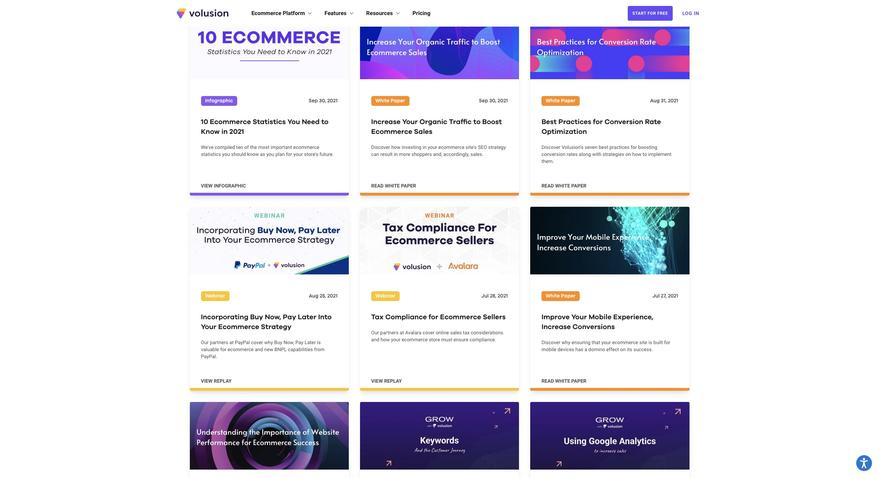 Task type: describe. For each thing, give the bounding box(es) containing it.
must
[[441, 337, 453, 343]]

ensure
[[454, 337, 469, 343]]

with
[[593, 152, 602, 157]]

incorporating buy now, pay later into your ecommerce strategy image
[[190, 207, 349, 275]]

2021 for improve your mobile experience, increase conversions
[[668, 294, 678, 299]]

view for know
[[201, 183, 213, 189]]

cover for buy
[[251, 340, 263, 346]]

10 ecommerce statistics you need to know in 2021
[[201, 119, 329, 136]]

most
[[258, 145, 270, 150]]

into
[[318, 314, 332, 321]]

aug 31, 2021
[[650, 99, 678, 104]]

why inside the our partners at paypal cover why buy now, pay later is valuable for ecommerce and new bnpl capabilities from paypal.
[[264, 340, 273, 346]]

2 horizontal spatial in
[[423, 145, 427, 150]]

implement
[[649, 152, 672, 157]]

experience,
[[614, 314, 654, 321]]

sales.
[[471, 152, 484, 157]]

read for increase your organic traffic to boost ecommerce sales
[[371, 183, 384, 189]]

how inside discover volusion's seven best practices for boosting conversion rates along with strategies on how to implement them.
[[633, 152, 642, 157]]

more
[[399, 152, 411, 157]]

plan
[[276, 152, 285, 157]]

traffic
[[449, 119, 472, 126]]

valuable
[[201, 347, 219, 353]]

future.
[[320, 152, 334, 157]]

your inside discover how investing in your ecommerce site's seo strategy can result in more shoppers and, accordingly, sales.
[[428, 145, 437, 150]]

rates
[[567, 152, 578, 157]]

read white paper for improve your mobile experience, increase conversions
[[542, 379, 587, 384]]

jul 28, 2021
[[482, 294, 508, 299]]

paper for mobile
[[572, 379, 587, 384]]

read white paper button for improve your mobile experience, increase conversions
[[542, 378, 587, 385]]

tax
[[463, 330, 470, 336]]

view replay button for tax compliance for ecommerce sellers
[[371, 378, 402, 385]]

your inside incorporating buy now, pay later into your ecommerce strategy
[[201, 324, 217, 331]]

paper for improve
[[561, 294, 576, 299]]

sellers
[[483, 314, 506, 321]]

read white paper button for increase your organic traffic to boost ecommerce sales
[[371, 183, 416, 190]]

practices
[[559, 119, 592, 126]]

online
[[436, 330, 449, 336]]

store's
[[304, 152, 318, 157]]

at for tax
[[400, 330, 404, 336]]

compliance.
[[470, 337, 496, 343]]

ecommerce inside discover how investing in your ecommerce site's seo strategy can result in more shoppers and, accordingly, sales.
[[439, 145, 465, 150]]

white for increase your organic traffic to boost ecommerce sales
[[385, 183, 400, 189]]

effect
[[607, 347, 619, 353]]

should
[[231, 152, 246, 157]]

partners for incorporating buy now, pay later into your ecommerce strategy
[[210, 340, 228, 346]]

webinar for incorporating
[[205, 294, 225, 299]]

conversions
[[573, 324, 615, 331]]

free
[[658, 11, 668, 16]]

strategy
[[488, 145, 506, 150]]

improve
[[542, 314, 570, 321]]

how inside our partners at avalara cover online sales tax considerations and how your ecommerce store must ensure compliance.
[[381, 337, 390, 343]]

2021 inside '10 ecommerce statistics you need to know in 2021'
[[230, 129, 244, 136]]

best
[[599, 145, 609, 150]]

features button
[[325, 9, 355, 18]]

aug for rate
[[650, 99, 660, 104]]

view replay for tax compliance for ecommerce sellers
[[371, 379, 402, 384]]

and,
[[433, 152, 442, 157]]

ecommerce inside 'increase your organic traffic to boost ecommerce sales'
[[371, 129, 413, 136]]

tax
[[371, 314, 384, 321]]

ecommerce inside we've compiled ten of the most important ecommerce statistics you should know as you plan for your store's future.
[[293, 145, 319, 150]]

increase your organic traffic to boost ecommerce sales
[[371, 119, 502, 136]]

investing
[[402, 145, 422, 150]]

our for tax compliance for ecommerce sellers
[[371, 330, 379, 336]]

how inside discover how investing in your ecommerce site's seo strategy can result in more shoppers and, accordingly, sales.
[[392, 145, 401, 150]]

white for improve your mobile experience, increase conversions
[[555, 379, 570, 384]]

30, for to
[[319, 99, 326, 104]]

its
[[627, 347, 633, 353]]

strategy
[[261, 324, 292, 331]]

we've compiled ten of the most important ecommerce statistics you should know as you plan for your store's future.
[[201, 145, 334, 157]]

view replay for incorporating buy now, pay later into your ecommerce strategy
[[201, 379, 232, 384]]

pay inside incorporating buy now, pay later into your ecommerce strategy
[[283, 314, 296, 321]]

discover for improve your mobile experience, increase conversions
[[542, 340, 561, 346]]

domino
[[589, 347, 605, 353]]

pricing
[[413, 10, 431, 17]]

our partners at avalara cover online sales tax considerations and how your ecommerce store must ensure compliance.
[[371, 330, 503, 343]]

to inside 'increase your organic traffic to boost ecommerce sales'
[[474, 119, 481, 126]]

for inside discover volusion's seven best practices for boosting conversion rates along with strategies on how to implement them.
[[631, 145, 637, 150]]

them.
[[542, 159, 554, 164]]

increase inside improve your mobile experience, increase conversions
[[542, 324, 571, 331]]

white paper for improve
[[546, 294, 576, 299]]

discover for best practices for conversion rate optimization
[[542, 145, 561, 150]]

aug 25, 2021
[[309, 294, 338, 299]]

2 vertical spatial in
[[394, 152, 398, 157]]

why inside discover why ensuring that your ecommerce site is built for mobile devices has a domino effect on its success.
[[562, 340, 571, 346]]

white for best practices for conversion rate optimization
[[555, 183, 570, 189]]

read white paper button for best practices for conversion rate optimization
[[542, 183, 587, 190]]

is inside the our partners at paypal cover why buy now, pay later is valuable for ecommerce and new bnpl capabilities from paypal.
[[317, 340, 321, 346]]

the
[[250, 145, 257, 150]]

31,
[[661, 99, 667, 104]]

sep 30, 2021 for boost
[[479, 99, 508, 104]]

volusion's
[[562, 145, 584, 150]]

start for free link
[[628, 6, 673, 21]]

jul for ecommerce
[[482, 294, 489, 299]]

our partners at paypal cover why buy now, pay later is valuable for ecommerce and new bnpl capabilities from paypal.
[[201, 340, 325, 360]]

incorporating
[[201, 314, 249, 321]]

paper for organic
[[401, 183, 416, 189]]

improve your mobile experience, increase conversions image
[[531, 207, 690, 275]]

statistics
[[253, 119, 286, 126]]

new
[[264, 347, 273, 353]]

that
[[592, 340, 601, 346]]

we've
[[201, 145, 214, 150]]

now, inside the our partners at paypal cover why buy now, pay later is valuable for ecommerce and new bnpl capabilities from paypal.
[[284, 340, 294, 346]]

read white paper for best practices for conversion rate optimization
[[542, 183, 587, 189]]

ecommerce inside discover why ensuring that your ecommerce site is built for mobile devices has a domino effect on its success.
[[612, 340, 638, 346]]

discover volusion's seven best practices for boosting conversion rates along with strategies on how to implement them.
[[542, 145, 672, 164]]

27,
[[661, 294, 667, 299]]

using google analytics to increase sales image
[[531, 403, 690, 470]]

10
[[201, 119, 208, 126]]

can
[[371, 152, 379, 157]]

a
[[585, 347, 588, 353]]

replay for incorporating buy now, pay later into your ecommerce strategy
[[214, 379, 232, 384]]

discover how investing in your ecommerce site's seo strategy can result in more shoppers and, accordingly, sales.
[[371, 145, 506, 157]]

paper for for
[[572, 183, 587, 189]]

for inside best practices for conversion rate optimization
[[593, 119, 603, 126]]

ecommerce platform button
[[252, 9, 313, 18]]

paypal
[[235, 340, 250, 346]]

bnpl
[[275, 347, 287, 353]]

increase inside 'increase your organic traffic to boost ecommerce sales'
[[371, 119, 401, 126]]

paper for best
[[561, 99, 576, 104]]

read for best practices for conversion rate optimization
[[542, 183, 554, 189]]

rate
[[645, 119, 661, 126]]

on inside discover volusion's seven best practices for boosting conversion rates along with strategies on how to implement them.
[[626, 152, 631, 157]]

sep for to
[[479, 99, 488, 104]]

ensuring
[[572, 340, 591, 346]]

your for increase
[[402, 119, 418, 126]]

webinar for tax
[[376, 294, 396, 299]]

compiled
[[215, 145, 235, 150]]

read white paper for increase your organic traffic to boost ecommerce sales
[[371, 183, 416, 189]]

log in
[[683, 11, 700, 16]]

along
[[579, 152, 591, 157]]

ecommerce up 'sales'
[[440, 314, 481, 321]]

buy inside incorporating buy now, pay later into your ecommerce strategy
[[250, 314, 263, 321]]

built
[[654, 340, 663, 346]]



Task type: vqa. For each thing, say whether or not it's contained in the screenshot.


Task type: locate. For each thing, give the bounding box(es) containing it.
1 vertical spatial cover
[[251, 340, 263, 346]]

how up more
[[392, 145, 401, 150]]

resources button
[[366, 9, 401, 18]]

seven
[[585, 145, 598, 150]]

important
[[271, 145, 292, 150]]

your up "and,"
[[428, 145, 437, 150]]

considerations
[[471, 330, 503, 336]]

0 vertical spatial and
[[371, 337, 380, 343]]

30, for boost
[[490, 99, 497, 104]]

our inside our partners at avalara cover online sales tax considerations and how your ecommerce store must ensure compliance.
[[371, 330, 379, 336]]

for up online
[[429, 314, 439, 321]]

our up valuable on the bottom
[[201, 340, 209, 346]]

you right as
[[267, 152, 274, 157]]

jul for experience,
[[653, 294, 660, 299]]

need
[[302, 119, 320, 126]]

ecommerce inside the our partners at paypal cover why buy now, pay later is valuable for ecommerce and new bnpl capabilities from paypal.
[[228, 347, 254, 353]]

read white paper down devices
[[542, 379, 587, 384]]

partners down the tax
[[380, 330, 399, 336]]

now, up bnpl
[[284, 340, 294, 346]]

1 why from the left
[[264, 340, 273, 346]]

buy up bnpl
[[274, 340, 282, 346]]

pay up strategy
[[283, 314, 296, 321]]

in left more
[[394, 152, 398, 157]]

start for free
[[633, 11, 668, 16]]

for right valuable on the bottom
[[220, 347, 227, 353]]

1 vertical spatial at
[[230, 340, 234, 346]]

2 why from the left
[[562, 340, 571, 346]]

sales
[[450, 330, 462, 336]]

0 horizontal spatial sep 30, 2021
[[309, 99, 338, 104]]

0 horizontal spatial cover
[[251, 340, 263, 346]]

1 vertical spatial in
[[423, 145, 427, 150]]

aug left 25,
[[309, 294, 319, 299]]

2 horizontal spatial how
[[633, 152, 642, 157]]

discover for increase your organic traffic to boost ecommerce sales
[[371, 145, 390, 150]]

for right practices
[[593, 119, 603, 126]]

0 vertical spatial in
[[222, 129, 228, 136]]

1 horizontal spatial partners
[[380, 330, 399, 336]]

your up the sales
[[402, 119, 418, 126]]

10 ecommerce statistics you need to know in 2021 image
[[190, 12, 349, 79]]

0 horizontal spatial view replay button
[[201, 378, 232, 385]]

2 vertical spatial your
[[201, 324, 217, 331]]

best practices for conversion rate optimization image
[[531, 12, 690, 79]]

paper down along
[[572, 183, 587, 189]]

for right built
[[664, 340, 671, 346]]

0 vertical spatial cover
[[423, 330, 435, 336]]

2 30, from the left
[[490, 99, 497, 104]]

replay
[[214, 379, 232, 384], [384, 379, 402, 384]]

0 horizontal spatial how
[[381, 337, 390, 343]]

why
[[264, 340, 273, 346], [562, 340, 571, 346]]

0 vertical spatial our
[[371, 330, 379, 336]]

0 horizontal spatial to
[[321, 119, 329, 126]]

for left boosting
[[631, 145, 637, 150]]

your down the compliance
[[391, 337, 401, 343]]

and
[[371, 337, 380, 343], [255, 347, 263, 353]]

boosting
[[638, 145, 658, 150]]

read down them. in the top right of the page
[[542, 183, 554, 189]]

strategies
[[603, 152, 625, 157]]

1 view replay from the left
[[201, 379, 232, 384]]

cover up the store
[[423, 330, 435, 336]]

tax compliance for ecommerce sellers image
[[360, 207, 519, 275]]

result
[[381, 152, 393, 157]]

understanding the effect of web performance for ecommerce success image
[[190, 403, 349, 470]]

1 horizontal spatial to
[[474, 119, 481, 126]]

white for increase
[[376, 99, 390, 104]]

discover inside discover why ensuring that your ecommerce site is built for mobile devices has a domino effect on its success.
[[542, 340, 561, 346]]

your inside 'increase your organic traffic to boost ecommerce sales'
[[402, 119, 418, 126]]

our down the tax
[[371, 330, 379, 336]]

read white paper down result
[[371, 183, 416, 189]]

1 view replay button from the left
[[201, 378, 232, 385]]

1 horizontal spatial our
[[371, 330, 379, 336]]

1 you from the left
[[222, 152, 230, 157]]

white for improve
[[546, 294, 560, 299]]

1 vertical spatial your
[[572, 314, 587, 321]]

know
[[247, 152, 259, 157]]

how
[[392, 145, 401, 150], [633, 152, 642, 157], [381, 337, 390, 343]]

1 horizontal spatial aug
[[650, 99, 660, 104]]

on left the its
[[621, 347, 626, 353]]

partners
[[380, 330, 399, 336], [210, 340, 228, 346]]

to left boost
[[474, 119, 481, 126]]

store
[[429, 337, 440, 343]]

how down the tax
[[381, 337, 390, 343]]

how down boosting
[[633, 152, 642, 157]]

ecommerce up "know"
[[210, 119, 251, 126]]

2 horizontal spatial your
[[572, 314, 587, 321]]

cover inside the our partners at paypal cover why buy now, pay later is valuable for ecommerce and new bnpl capabilities from paypal.
[[251, 340, 263, 346]]

your
[[402, 119, 418, 126], [572, 314, 587, 321], [201, 324, 217, 331]]

0 horizontal spatial is
[[317, 340, 321, 346]]

shoppers
[[412, 152, 432, 157]]

mobile
[[542, 347, 557, 353]]

1 horizontal spatial your
[[402, 119, 418, 126]]

mobile
[[589, 314, 612, 321]]

at for incorporating
[[230, 340, 234, 346]]

discover
[[371, 145, 390, 150], [542, 145, 561, 150], [542, 340, 561, 346]]

later left into
[[298, 314, 317, 321]]

white paper for best
[[546, 99, 576, 104]]

on inside discover why ensuring that your ecommerce site is built for mobile devices has a domino effect on its success.
[[621, 347, 626, 353]]

resources
[[366, 10, 393, 17]]

0 horizontal spatial sep
[[309, 99, 318, 104]]

1 horizontal spatial view replay
[[371, 379, 402, 384]]

0 horizontal spatial increase
[[371, 119, 401, 126]]

and inside the our partners at paypal cover why buy now, pay later is valuable for ecommerce and new bnpl capabilities from paypal.
[[255, 347, 263, 353]]

0 horizontal spatial buy
[[250, 314, 263, 321]]

1 horizontal spatial jul
[[653, 294, 660, 299]]

paper down more
[[401, 183, 416, 189]]

ecommerce left 'platform'
[[252, 10, 282, 17]]

pay inside the our partners at paypal cover why buy now, pay later is valuable for ecommerce and new bnpl capabilities from paypal.
[[296, 340, 304, 346]]

0 horizontal spatial partners
[[210, 340, 228, 346]]

white down conversion
[[555, 183, 570, 189]]

your up effect
[[602, 340, 611, 346]]

2 view replay from the left
[[371, 379, 402, 384]]

sep up boost
[[479, 99, 488, 104]]

1 horizontal spatial buy
[[274, 340, 282, 346]]

discover inside discover volusion's seven best practices for boosting conversion rates along with strategies on how to implement them.
[[542, 145, 561, 150]]

sep for need
[[309, 99, 318, 104]]

0 vertical spatial buy
[[250, 314, 263, 321]]

2 sep from the left
[[479, 99, 488, 104]]

features
[[325, 10, 347, 17]]

1 horizontal spatial replay
[[384, 379, 402, 384]]

view for your
[[201, 379, 213, 384]]

your up conversions on the right of page
[[572, 314, 587, 321]]

2021 for best practices for conversion rate optimization
[[668, 99, 678, 104]]

you down the compiled on the top
[[222, 152, 230, 157]]

now, up strategy
[[265, 314, 281, 321]]

1 horizontal spatial view replay button
[[371, 378, 402, 385]]

our inside the our partners at paypal cover why buy now, pay later is valuable for ecommerce and new bnpl capabilities from paypal.
[[201, 340, 209, 346]]

30, up boost
[[490, 99, 497, 104]]

now, inside incorporating buy now, pay later into your ecommerce strategy
[[265, 314, 281, 321]]

1 jul from the left
[[482, 294, 489, 299]]

in right "know"
[[222, 129, 228, 136]]

at inside our partners at avalara cover online sales tax considerations and how your ecommerce store must ensure compliance.
[[400, 330, 404, 336]]

view replay
[[201, 379, 232, 384], [371, 379, 402, 384]]

0 horizontal spatial view replay
[[201, 379, 232, 384]]

2 view replay button from the left
[[371, 378, 402, 385]]

for inside the our partners at paypal cover why buy now, pay later is valuable for ecommerce and new bnpl capabilities from paypal.
[[220, 347, 227, 353]]

1 horizontal spatial is
[[649, 340, 653, 346]]

1 horizontal spatial increase
[[542, 324, 571, 331]]

read
[[371, 183, 384, 189], [542, 183, 554, 189], [542, 379, 554, 384]]

0 vertical spatial your
[[402, 119, 418, 126]]

1 vertical spatial now,
[[284, 340, 294, 346]]

your inside we've compiled ten of the most important ecommerce statistics you should know as you plan for your store's future.
[[294, 152, 303, 157]]

paper
[[401, 183, 416, 189], [572, 183, 587, 189], [572, 379, 587, 384]]

jul
[[482, 294, 489, 299], [653, 294, 660, 299]]

start
[[633, 11, 647, 16]]

on down practices on the right top of the page
[[626, 152, 631, 157]]

1 vertical spatial how
[[633, 152, 642, 157]]

optimization
[[542, 129, 587, 136]]

to
[[321, 119, 329, 126], [474, 119, 481, 126], [643, 152, 647, 157]]

0 horizontal spatial replay
[[214, 379, 232, 384]]

and left "new"
[[255, 347, 263, 353]]

paper down has
[[572, 379, 587, 384]]

your left store's
[[294, 152, 303, 157]]

white for best
[[546, 99, 560, 104]]

to down boosting
[[643, 152, 647, 157]]

increase
[[371, 119, 401, 126], [542, 324, 571, 331]]

white paper
[[376, 99, 405, 104], [546, 99, 576, 104], [546, 294, 576, 299]]

ecommerce up accordingly,
[[439, 145, 465, 150]]

ecommerce up the its
[[612, 340, 638, 346]]

for inside we've compiled ten of the most important ecommerce statistics you should know as you plan for your store's future.
[[286, 152, 292, 157]]

and inside our partners at avalara cover online sales tax considerations and how your ecommerce store must ensure compliance.
[[371, 337, 380, 343]]

white
[[376, 99, 390, 104], [546, 99, 560, 104], [546, 294, 560, 299]]

to inside discover volusion's seven best practices for boosting conversion rates along with strategies on how to implement them.
[[643, 152, 647, 157]]

ecommerce inside "dropdown button"
[[252, 10, 282, 17]]

ecommerce platform
[[252, 10, 305, 17]]

view replay button for incorporating buy now, pay later into your ecommerce strategy
[[201, 378, 232, 385]]

30, up need
[[319, 99, 326, 104]]

later inside the our partners at paypal cover why buy now, pay later is valuable for ecommerce and new bnpl capabilities from paypal.
[[305, 340, 316, 346]]

in
[[222, 129, 228, 136], [423, 145, 427, 150], [394, 152, 398, 157]]

sales
[[414, 129, 433, 136]]

1 horizontal spatial 30,
[[490, 99, 497, 104]]

replay for tax compliance for ecommerce sellers
[[384, 379, 402, 384]]

is up from on the left of the page
[[317, 340, 321, 346]]

0 horizontal spatial our
[[201, 340, 209, 346]]

1 horizontal spatial sep
[[479, 99, 488, 104]]

increase up result
[[371, 119, 401, 126]]

2021 for incorporating buy now, pay later into your ecommerce strategy
[[327, 294, 338, 299]]

white down result
[[385, 183, 400, 189]]

ten
[[236, 145, 243, 150]]

1 vertical spatial increase
[[542, 324, 571, 331]]

accordingly,
[[444, 152, 470, 157]]

view inside 'button'
[[201, 183, 213, 189]]

read white paper down them. in the top right of the page
[[542, 183, 587, 189]]

practices
[[610, 145, 630, 150]]

1 vertical spatial and
[[255, 347, 263, 353]]

why up "new"
[[264, 340, 273, 346]]

0 vertical spatial partners
[[380, 330, 399, 336]]

white paper for increase
[[376, 99, 405, 104]]

2 sep 30, 2021 from the left
[[479, 99, 508, 104]]

aug for later
[[309, 294, 319, 299]]

1 horizontal spatial in
[[394, 152, 398, 157]]

tax compliance for ecommerce sellers
[[371, 314, 506, 321]]

aug left 31,
[[650, 99, 660, 104]]

avalara
[[405, 330, 422, 336]]

2021 for tax compliance for ecommerce sellers
[[498, 294, 508, 299]]

at inside the our partners at paypal cover why buy now, pay later is valuable for ecommerce and new bnpl capabilities from paypal.
[[230, 340, 234, 346]]

webinar up the incorporating on the left bottom of the page
[[205, 294, 225, 299]]

sep up need
[[309, 99, 318, 104]]

to inside '10 ecommerce statistics you need to know in 2021'
[[321, 119, 329, 126]]

your inside improve your mobile experience, increase conversions
[[572, 314, 587, 321]]

0 vertical spatial how
[[392, 145, 401, 150]]

organic
[[420, 119, 448, 126]]

1 sep 30, 2021 from the left
[[309, 99, 338, 104]]

buy inside the our partners at paypal cover why buy now, pay later is valuable for ecommerce and new bnpl capabilities from paypal.
[[274, 340, 282, 346]]

discover up mobile
[[542, 340, 561, 346]]

and down the tax
[[371, 337, 380, 343]]

ecommerce up paypal
[[218, 324, 259, 331]]

0 vertical spatial on
[[626, 152, 631, 157]]

0 vertical spatial now,
[[265, 314, 281, 321]]

2021 for increase your organic traffic to boost ecommerce sales
[[498, 99, 508, 104]]

0 horizontal spatial at
[[230, 340, 234, 346]]

view replay button
[[201, 378, 232, 385], [371, 378, 402, 385]]

30,
[[319, 99, 326, 104], [490, 99, 497, 104]]

0 horizontal spatial you
[[222, 152, 230, 157]]

later
[[298, 314, 317, 321], [305, 340, 316, 346]]

1 horizontal spatial sep 30, 2021
[[479, 99, 508, 104]]

ecommerce inside '10 ecommerce statistics you need to know in 2021'
[[210, 119, 251, 126]]

cover for compliance
[[423, 330, 435, 336]]

later inside incorporating buy now, pay later into your ecommerce strategy
[[298, 314, 317, 321]]

1 vertical spatial later
[[305, 340, 316, 346]]

increase your organic traffic to boost ecommerce sales image
[[360, 12, 519, 79]]

view infographic
[[201, 183, 246, 189]]

1 webinar from the left
[[205, 294, 225, 299]]

pay
[[283, 314, 296, 321], [296, 340, 304, 346]]

2 horizontal spatial to
[[643, 152, 647, 157]]

buy up strategy
[[250, 314, 263, 321]]

read down can
[[371, 183, 384, 189]]

white down devices
[[555, 379, 570, 384]]

has
[[576, 347, 584, 353]]

2021 for 10 ecommerce statistics you need to know in 2021
[[327, 99, 338, 104]]

sep 30, 2021 up boost
[[479, 99, 508, 104]]

to right need
[[321, 119, 329, 126]]

partners inside our partners at avalara cover online sales tax considerations and how your ecommerce store must ensure compliance.
[[380, 330, 399, 336]]

0 horizontal spatial 30,
[[319, 99, 326, 104]]

read white paper button
[[371, 183, 416, 190], [542, 183, 587, 190], [542, 378, 587, 385]]

partners inside the our partners at paypal cover why buy now, pay later is valuable for ecommerce and new bnpl capabilities from paypal.
[[210, 340, 228, 346]]

your down the incorporating on the left bottom of the page
[[201, 324, 217, 331]]

1 horizontal spatial and
[[371, 337, 380, 343]]

ecommerce up store's
[[293, 145, 319, 150]]

in inside '10 ecommerce statistics you need to know in 2021'
[[222, 129, 228, 136]]

1 horizontal spatial now,
[[284, 340, 294, 346]]

1 vertical spatial aug
[[309, 294, 319, 299]]

from
[[314, 347, 325, 353]]

0 horizontal spatial why
[[264, 340, 273, 346]]

2 webinar from the left
[[376, 294, 396, 299]]

best
[[542, 119, 557, 126]]

0 horizontal spatial jul
[[482, 294, 489, 299]]

1 vertical spatial buy
[[274, 340, 282, 346]]

2 replay from the left
[[384, 379, 402, 384]]

1 vertical spatial partners
[[210, 340, 228, 346]]

ecommerce inside incorporating buy now, pay later into your ecommerce strategy
[[218, 324, 259, 331]]

improve your mobile experience, increase conversions
[[542, 314, 654, 331]]

discover up conversion
[[542, 145, 561, 150]]

jul 27, 2021
[[653, 294, 678, 299]]

statistics
[[201, 152, 221, 157]]

0 horizontal spatial aug
[[309, 294, 319, 299]]

2 you from the left
[[267, 152, 274, 157]]

read white paper
[[371, 183, 416, 189], [542, 183, 587, 189], [542, 379, 587, 384]]

sep 30, 2021 up need
[[309, 99, 338, 104]]

partners for tax compliance for ecommerce sellers
[[380, 330, 399, 336]]

conversion
[[605, 119, 644, 126]]

discover up can
[[371, 145, 390, 150]]

best practices for conversion rate optimization
[[542, 119, 661, 136]]

ecommerce up result
[[371, 129, 413, 136]]

is inside discover why ensuring that your ecommerce site is built for mobile devices has a domino effect on its success.
[[649, 340, 653, 346]]

1 horizontal spatial you
[[267, 152, 274, 157]]

0 vertical spatial increase
[[371, 119, 401, 126]]

1 horizontal spatial at
[[400, 330, 404, 336]]

discover inside discover how investing in your ecommerce site's seo strategy can result in more shoppers and, accordingly, sales.
[[371, 145, 390, 150]]

in up shoppers in the top left of the page
[[423, 145, 427, 150]]

read white paper button down result
[[371, 183, 416, 190]]

1 horizontal spatial how
[[392, 145, 401, 150]]

seo strategies: keywords and the customer journey image
[[360, 403, 519, 470]]

ecommerce down avalara
[[402, 337, 428, 343]]

webinar up the tax
[[376, 294, 396, 299]]

later up from on the left of the page
[[305, 340, 316, 346]]

at left avalara
[[400, 330, 404, 336]]

0 vertical spatial pay
[[283, 314, 296, 321]]

2 jul from the left
[[653, 294, 660, 299]]

your for improve
[[572, 314, 587, 321]]

open accessibe: accessibility options, statement and help image
[[861, 459, 868, 469]]

1 horizontal spatial why
[[562, 340, 571, 346]]

0 vertical spatial at
[[400, 330, 404, 336]]

28,
[[490, 294, 497, 299]]

our for incorporating buy now, pay later into your ecommerce strategy
[[201, 340, 209, 346]]

ecommerce down paypal
[[228, 347, 254, 353]]

1 horizontal spatial cover
[[423, 330, 435, 336]]

your inside discover why ensuring that your ecommerce site is built for mobile devices has a domino effect on its success.
[[602, 340, 611, 346]]

pricing link
[[413, 9, 431, 18]]

0 vertical spatial later
[[298, 314, 317, 321]]

read white paper button down devices
[[542, 378, 587, 385]]

conversion
[[542, 152, 566, 157]]

sep 30, 2021 for to
[[309, 99, 338, 104]]

of
[[244, 145, 249, 150]]

paper for increase
[[391, 99, 405, 104]]

now,
[[265, 314, 281, 321], [284, 340, 294, 346]]

for
[[593, 119, 603, 126], [631, 145, 637, 150], [286, 152, 292, 157], [429, 314, 439, 321], [664, 340, 671, 346], [220, 347, 227, 353]]

1 vertical spatial on
[[621, 347, 626, 353]]

jul left 27,
[[653, 294, 660, 299]]

incorporating buy now, pay later into your ecommerce strategy
[[201, 314, 332, 331]]

boost
[[483, 119, 502, 126]]

cover right paypal
[[251, 340, 263, 346]]

is right site
[[649, 340, 653, 346]]

1 30, from the left
[[319, 99, 326, 104]]

0 horizontal spatial now,
[[265, 314, 281, 321]]

sep 30, 2021
[[309, 99, 338, 104], [479, 99, 508, 104]]

0 horizontal spatial in
[[222, 129, 228, 136]]

2 is from the left
[[649, 340, 653, 346]]

partners up valuable on the bottom
[[210, 340, 228, 346]]

1 vertical spatial our
[[201, 340, 209, 346]]

1 vertical spatial pay
[[296, 340, 304, 346]]

0 horizontal spatial your
[[201, 324, 217, 331]]

2 vertical spatial how
[[381, 337, 390, 343]]

read for improve your mobile experience, increase conversions
[[542, 379, 554, 384]]

sep
[[309, 99, 318, 104], [479, 99, 488, 104]]

jul left the 28,
[[482, 294, 489, 299]]

aug
[[650, 99, 660, 104], [309, 294, 319, 299]]

read down mobile
[[542, 379, 554, 384]]

is
[[317, 340, 321, 346], [649, 340, 653, 346]]

0 horizontal spatial and
[[255, 347, 263, 353]]

1 replay from the left
[[214, 379, 232, 384]]

increase down improve
[[542, 324, 571, 331]]

why up devices
[[562, 340, 571, 346]]

log
[[683, 11, 693, 16]]

1 sep from the left
[[309, 99, 318, 104]]

0 vertical spatial aug
[[650, 99, 660, 104]]

1 horizontal spatial webinar
[[376, 294, 396, 299]]

know
[[201, 129, 220, 136]]

read white paper button down them. in the top right of the page
[[542, 183, 587, 190]]

on
[[626, 152, 631, 157], [621, 347, 626, 353]]

for right plan
[[286, 152, 292, 157]]

your inside our partners at avalara cover online sales tax considerations and how your ecommerce store must ensure compliance.
[[391, 337, 401, 343]]

success.
[[634, 347, 653, 353]]

cover inside our partners at avalara cover online sales tax considerations and how your ecommerce store must ensure compliance.
[[423, 330, 435, 336]]

for inside discover why ensuring that your ecommerce site is built for mobile devices has a domino effect on its success.
[[664, 340, 671, 346]]

1 is from the left
[[317, 340, 321, 346]]

pay up capabilities
[[296, 340, 304, 346]]

0 horizontal spatial webinar
[[205, 294, 225, 299]]

at left paypal
[[230, 340, 234, 346]]

ecommerce inside our partners at avalara cover online sales tax considerations and how your ecommerce store must ensure compliance.
[[402, 337, 428, 343]]

devices
[[558, 347, 575, 353]]



